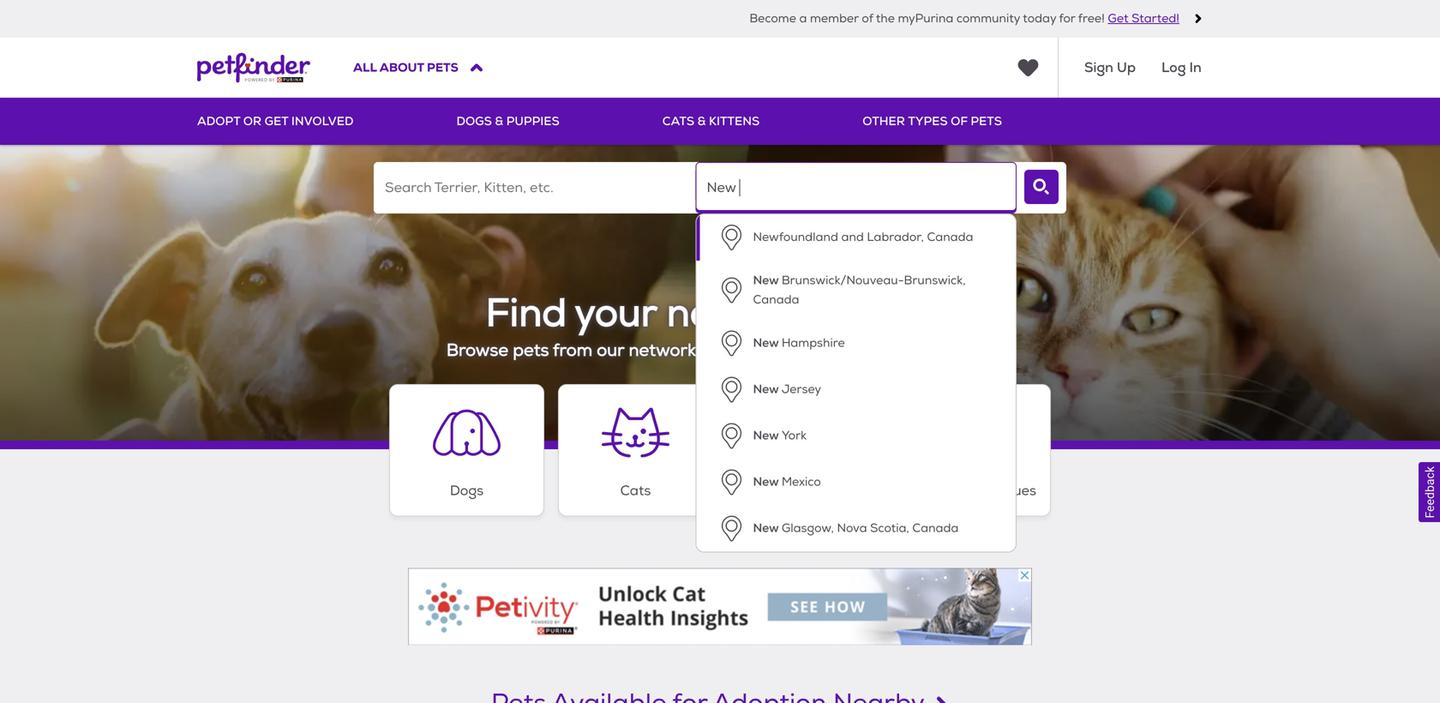 Task type: vqa. For each thing, say whether or not it's contained in the screenshot.
& associated with Kittens
yes



Task type: locate. For each thing, give the bounding box(es) containing it.
0 vertical spatial pets
[[427, 59, 458, 75]]

new left jersey
[[753, 381, 779, 397]]

types
[[908, 113, 948, 129]]

2 horizontal spatial of
[[951, 113, 968, 129]]

find
[[486, 289, 567, 338]]

york
[[782, 428, 807, 443]]

up
[[1117, 58, 1136, 76]]

brunswick,
[[904, 273, 966, 288]]

cats inside primary 'element'
[[663, 113, 695, 129]]

of left over
[[700, 340, 717, 361]]

& for kittens
[[698, 113, 706, 129]]

shelters & rescues
[[911, 482, 1036, 499]]

other left animals
[[757, 482, 796, 499]]

0 vertical spatial and
[[841, 230, 864, 245]]

labrador,
[[867, 230, 924, 245]]

0 horizontal spatial get
[[265, 113, 288, 129]]

Enter City, State, or ZIP text field
[[696, 162, 1017, 213]]

and
[[841, 230, 864, 245], [890, 340, 922, 361]]

1 horizontal spatial &
[[698, 113, 706, 129]]

and down the friend
[[890, 340, 922, 361]]

log
[[1162, 58, 1186, 76]]

& for rescues
[[969, 482, 979, 499]]

1 vertical spatial dogs
[[450, 482, 484, 499]]

network
[[629, 340, 696, 361]]

in
[[1190, 58, 1202, 76]]

new left york
[[753, 427, 779, 443]]

cats link
[[558, 384, 713, 517]]

& left kittens
[[698, 113, 706, 129]]

0 vertical spatial of
[[862, 11, 873, 26]]

3 new from the top
[[753, 381, 779, 397]]

2 new from the top
[[753, 335, 779, 351]]

1 vertical spatial other
[[757, 482, 796, 499]]

0 vertical spatial other
[[863, 113, 905, 129]]

new for new hampshire
[[753, 335, 779, 351]]

other for other animals
[[757, 482, 796, 499]]

a
[[799, 11, 807, 26]]

1 vertical spatial pets
[[971, 113, 1002, 129]]

0 vertical spatial cats
[[663, 113, 695, 129]]

new up the best
[[753, 272, 782, 288]]

new left glasgow,
[[753, 520, 779, 536]]

of right 'types'
[[951, 113, 968, 129]]

best
[[753, 289, 835, 338]]

involved
[[291, 113, 354, 129]]

our
[[597, 340, 624, 361]]

4 new from the top
[[753, 427, 779, 443]]

0 horizontal spatial &
[[495, 113, 503, 129]]

shelters & rescues link
[[896, 384, 1051, 517]]

1 vertical spatial get
[[265, 113, 288, 129]]

other left 'types'
[[863, 113, 905, 129]]

0 horizontal spatial cats
[[620, 482, 651, 499]]

new
[[753, 272, 782, 288], [753, 335, 779, 351], [753, 381, 779, 397], [753, 427, 779, 443], [753, 474, 779, 489], [753, 520, 779, 536]]

new left mexico at the right bottom of the page
[[753, 474, 779, 489]]

brunswick/nouveau-brunswick, canada
[[753, 273, 966, 307]]

2 vertical spatial of
[[700, 340, 717, 361]]

1 horizontal spatial other
[[863, 113, 905, 129]]

6 new from the top
[[753, 520, 779, 536]]

pets right about
[[427, 59, 458, 75]]

all
[[353, 59, 377, 75]]

petfinder logo image
[[197, 38, 310, 98]]

dogs & puppies
[[457, 113, 560, 129]]

pets right 'types'
[[971, 113, 1002, 129]]

and left labrador, at right
[[841, 230, 864, 245]]

0 vertical spatial dogs
[[457, 113, 492, 129]]

canada up the 'new hampshire'
[[753, 292, 799, 307]]

pets
[[427, 59, 458, 75], [971, 113, 1002, 129]]

1 vertical spatial and
[[890, 340, 922, 361]]

other animals button
[[727, 384, 882, 517]]

& left 'rescues' at the right
[[969, 482, 979, 499]]

5 new from the top
[[753, 474, 779, 489]]

canada up "brunswick,"
[[927, 230, 973, 245]]

1 horizontal spatial and
[[890, 340, 922, 361]]

dogs inside dogs link
[[450, 482, 484, 499]]

other inside primary 'element'
[[863, 113, 905, 129]]

mexico
[[782, 474, 821, 489]]

about
[[380, 59, 424, 75]]

friend
[[844, 289, 955, 338]]

animals
[[798, 482, 852, 499]]

& left puppies
[[495, 113, 503, 129]]

dogs
[[457, 113, 492, 129], [450, 482, 484, 499]]

new jersey
[[753, 381, 821, 397]]

cats for cats
[[620, 482, 651, 499]]

other
[[863, 113, 905, 129], [757, 482, 796, 499]]

of inside "find your new best friend browse pets from our network of over 11,500 shelters and rescues."
[[700, 340, 717, 361]]

1 horizontal spatial of
[[862, 11, 873, 26]]

cats
[[663, 113, 695, 129], [620, 482, 651, 499]]

1 horizontal spatial get
[[1108, 11, 1129, 26]]

0 horizontal spatial of
[[700, 340, 717, 361]]

new mexico
[[753, 474, 821, 489]]

cats & kittens
[[663, 113, 760, 129]]

canada inside new glasgow, nova scotia, canada
[[913, 521, 959, 536]]

1 vertical spatial cats
[[620, 482, 651, 499]]

canada down shelters
[[913, 521, 959, 536]]

2 vertical spatial canada
[[913, 521, 959, 536]]

from
[[553, 340, 593, 361]]

other inside button
[[757, 482, 796, 499]]

free!
[[1078, 11, 1105, 26]]

other for other types of pets
[[863, 113, 905, 129]]

1 vertical spatial canada
[[753, 292, 799, 307]]

of left the
[[862, 11, 873, 26]]

adopt or get involved
[[197, 113, 354, 129]]

scotia,
[[870, 521, 909, 536]]

11,500
[[762, 340, 815, 361]]

0 horizontal spatial and
[[841, 230, 864, 245]]

dogs for dogs
[[450, 482, 484, 499]]

new for new
[[753, 272, 782, 288]]

today
[[1023, 11, 1056, 26]]

your
[[575, 289, 657, 338]]

and inside "find your new best friend browse pets from our network of over 11,500 shelters and rescues."
[[890, 340, 922, 361]]

1 horizontal spatial cats
[[663, 113, 695, 129]]

&
[[495, 113, 503, 129], [698, 113, 706, 129], [969, 482, 979, 499]]

canada
[[927, 230, 973, 245], [753, 292, 799, 307], [913, 521, 959, 536]]

community
[[957, 11, 1020, 26]]

get right free!
[[1108, 11, 1129, 26]]

of
[[862, 11, 873, 26], [951, 113, 968, 129], [700, 340, 717, 361]]

of inside primary 'element'
[[951, 113, 968, 129]]

log in link
[[1162, 57, 1202, 79]]

other animals
[[757, 482, 852, 499]]

get right or
[[265, 113, 288, 129]]

dogs inside dogs & puppies link
[[457, 113, 492, 129]]

& for puppies
[[495, 113, 503, 129]]

0 vertical spatial get
[[1108, 11, 1129, 26]]

0 horizontal spatial other
[[757, 482, 796, 499]]

all about pets button
[[353, 58, 482, 77]]

mypurina
[[898, 11, 954, 26]]

get inside primary 'element'
[[265, 113, 288, 129]]

sign up link
[[1085, 57, 1136, 79]]

sign up
[[1085, 58, 1136, 76]]

get
[[1108, 11, 1129, 26], [265, 113, 288, 129]]

other types of pets
[[863, 113, 1002, 129]]

dogs link
[[389, 384, 544, 517]]

1 horizontal spatial pets
[[971, 113, 1002, 129]]

2 horizontal spatial &
[[969, 482, 979, 499]]

0 horizontal spatial pets
[[427, 59, 458, 75]]

1 new from the top
[[753, 272, 782, 288]]

adopt
[[197, 113, 240, 129]]

new left "hampshire"
[[753, 335, 779, 351]]

pets inside primary 'element'
[[971, 113, 1002, 129]]

1 vertical spatial of
[[951, 113, 968, 129]]



Task type: describe. For each thing, give the bounding box(es) containing it.
advertisement element
[[408, 568, 1032, 645]]

sign
[[1085, 58, 1114, 76]]

shelters
[[911, 482, 965, 499]]

pets inside dropdown button
[[427, 59, 458, 75]]

newfoundland
[[753, 230, 838, 245]]

over
[[721, 340, 757, 361]]

new for new york
[[753, 427, 779, 443]]

new for new glasgow, nova scotia, canada
[[753, 520, 779, 536]]

jersey
[[782, 382, 821, 397]]

rescues
[[982, 482, 1036, 499]]

dogs & puppies link
[[457, 98, 560, 145]]

and inside location search suggestions 'list box'
[[841, 230, 864, 245]]

0 vertical spatial canada
[[927, 230, 973, 245]]

newfoundland and labrador, canada
[[753, 230, 973, 245]]

other types of pets link
[[863, 98, 1002, 145]]

log in
[[1162, 58, 1202, 76]]

browse
[[447, 340, 508, 361]]

become a member of the mypurina community today for free! get started!
[[750, 11, 1180, 26]]

new for new mexico
[[753, 474, 779, 489]]

adopt or get involved link
[[197, 98, 354, 145]]

nova
[[837, 521, 867, 536]]

kittens
[[709, 113, 760, 129]]

cats & kittens link
[[663, 98, 760, 145]]

primary element
[[197, 98, 1243, 145]]

for
[[1059, 11, 1076, 26]]

new for new jersey
[[753, 381, 779, 397]]

canada inside the brunswick/nouveau-brunswick, canada
[[753, 292, 799, 307]]

glasgow,
[[782, 521, 834, 536]]

hampshire
[[782, 336, 845, 351]]

location search suggestions list box
[[696, 213, 1017, 552]]

brunswick/nouveau-
[[782, 273, 904, 288]]

the
[[876, 11, 895, 26]]

become
[[750, 11, 796, 26]]

member
[[810, 11, 859, 26]]

all about pets
[[353, 59, 458, 75]]

new hampshire
[[753, 335, 845, 351]]

pets
[[513, 340, 549, 361]]

new
[[667, 289, 744, 338]]

find your new best friend browse pets from our network of over 11,500 shelters and rescues.
[[447, 289, 994, 361]]

dogs for dogs & puppies
[[457, 113, 492, 129]]

cats for cats & kittens
[[663, 113, 695, 129]]

Search Terrier, Kitten, etc. text field
[[374, 162, 695, 213]]

started!
[[1132, 11, 1180, 26]]

new york
[[753, 427, 807, 443]]

rescues.
[[926, 340, 994, 361]]

or
[[243, 113, 262, 129]]

puppies
[[506, 113, 560, 129]]

shelters
[[819, 340, 885, 361]]

new glasgow, nova scotia, canada
[[753, 520, 959, 536]]



